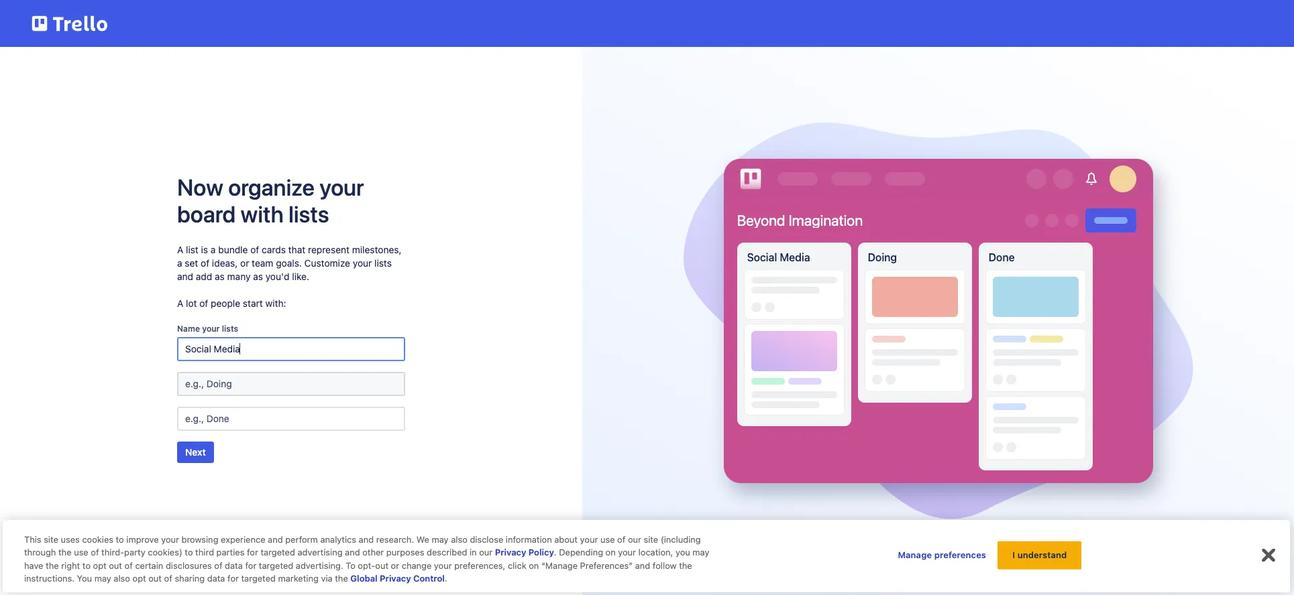 Task type: vqa. For each thing, say whether or not it's contained in the screenshot.
Table
no



Task type: locate. For each thing, give the bounding box(es) containing it.
may
[[432, 535, 449, 545], [693, 548, 709, 558], [94, 574, 111, 585]]

next
[[185, 447, 206, 458]]

lists down milestones,
[[374, 258, 392, 269]]

2 horizontal spatial lists
[[374, 258, 392, 269]]

ideas,
[[212, 258, 238, 269]]

1 vertical spatial privacy
[[380, 574, 411, 585]]

1 vertical spatial may
[[693, 548, 709, 558]]

or inside the 'a list is a bundle of cards that represent milestones, a set of ideas, or team goals. customize your lists and add as many as you'd like.'
[[240, 258, 249, 269]]

to up disclosures
[[185, 548, 193, 558]]

a
[[211, 244, 216, 256], [177, 258, 182, 269]]

privacy alert dialog
[[3, 521, 1290, 593]]

0 vertical spatial targeted
[[261, 548, 295, 558]]

your up cookies)
[[161, 535, 179, 545]]

0 vertical spatial our
[[628, 535, 641, 545]]

start
[[243, 298, 263, 309]]

and inside the 'a list is a bundle of cards that represent milestones, a set of ideas, or team goals. customize your lists and add as many as you'd like.'
[[177, 271, 193, 282]]

opt
[[93, 561, 106, 572], [133, 574, 146, 585]]

or up global privacy control link
[[391, 561, 399, 572]]

name your lists
[[177, 324, 238, 334]]

0 horizontal spatial our
[[479, 548, 493, 558]]

2 vertical spatial targeted
[[241, 574, 276, 585]]

this site uses cookies to improve your browsing experience and perform analytics and research. we may also disclose information about your use of our site (including through the use of third-party cookies) to third parties for targeted advertising and other purposes described in our
[[24, 535, 701, 558]]

done
[[989, 252, 1015, 264]]

of up team
[[250, 244, 259, 256]]

next button
[[177, 442, 214, 464]]

1 horizontal spatial also
[[451, 535, 468, 545]]

1 vertical spatial to
[[185, 548, 193, 558]]

your
[[320, 174, 364, 201], [353, 258, 372, 269], [202, 324, 220, 334], [161, 535, 179, 545], [580, 535, 598, 545], [618, 548, 636, 558], [434, 561, 452, 572]]

browsing
[[182, 535, 218, 545]]

your up represent
[[320, 174, 364, 201]]

0 vertical spatial .
[[554, 548, 557, 558]]

or up many
[[240, 258, 249, 269]]

targeted down the 'parties'
[[241, 574, 276, 585]]

0 horizontal spatial may
[[94, 574, 111, 585]]

the right via
[[335, 574, 348, 585]]

or
[[240, 258, 249, 269], [391, 561, 399, 572]]

your right name
[[202, 324, 220, 334]]

0 horizontal spatial site
[[44, 535, 58, 545]]

0 vertical spatial for
[[247, 548, 258, 558]]

also inside . depending on your location, you may have the right to opt out of certain disclosures of data for targeted advertising. to opt-out or change your preferences, click on "manage preferences" and follow the instructions. you may also opt out of sharing data for targeted marketing via the
[[114, 574, 130, 585]]

data
[[225, 561, 243, 572], [207, 574, 225, 585]]

targeted
[[261, 548, 295, 558], [259, 561, 293, 572], [241, 574, 276, 585]]

we
[[416, 535, 429, 545]]

also down third-
[[114, 574, 130, 585]]

data down the 'parties'
[[225, 561, 243, 572]]

0 horizontal spatial privacy
[[380, 574, 411, 585]]

doing
[[868, 252, 897, 264]]

you
[[676, 548, 690, 558]]

targeted down perform
[[261, 548, 295, 558]]

your inside now organize your board with lists
[[320, 174, 364, 201]]

. up "manage
[[554, 548, 557, 558]]

on down policy
[[529, 561, 539, 572]]

our
[[628, 535, 641, 545], [479, 548, 493, 558]]

to inside . depending on your location, you may have the right to opt out of certain disclosures of data for targeted advertising. to opt-out or change your preferences, click on "manage preferences" and follow the instructions. you may also opt out of sharing data for targeted marketing via the
[[82, 561, 91, 572]]

out down other
[[375, 561, 388, 572]]

1 horizontal spatial use
[[600, 535, 615, 545]]

a left set
[[177, 258, 182, 269]]

1 vertical spatial trello image
[[737, 166, 764, 192]]

our right in
[[479, 548, 493, 558]]

1 vertical spatial .
[[445, 574, 447, 585]]

of up preferences" at the bottom left of the page
[[617, 535, 625, 545]]

1 horizontal spatial lists
[[288, 201, 329, 227]]

marketing
[[278, 574, 319, 585]]

1 vertical spatial or
[[391, 561, 399, 572]]

cards
[[262, 244, 286, 256]]

may inside the this site uses cookies to improve your browsing experience and perform analytics and research. we may also disclose information about your use of our site (including through the use of third-party cookies) to third parties for targeted advertising and other purposes described in our
[[432, 535, 449, 545]]

privacy down change
[[380, 574, 411, 585]]

out down third-
[[109, 561, 122, 572]]

in
[[470, 548, 477, 558]]

understand
[[1018, 550, 1067, 561]]

2 a from the top
[[177, 298, 183, 309]]

1 a from the top
[[177, 244, 183, 256]]

lists up that at the top of the page
[[288, 201, 329, 227]]

0 vertical spatial to
[[116, 535, 124, 545]]

preferences,
[[454, 561, 505, 572]]

the
[[58, 548, 72, 558], [46, 561, 59, 572], [679, 561, 692, 572], [335, 574, 348, 585]]

lists inside the 'a list is a bundle of cards that represent milestones, a set of ideas, or team goals. customize your lists and add as many as you'd like.'
[[374, 258, 392, 269]]

0 vertical spatial privacy
[[495, 548, 526, 558]]

our up location,
[[628, 535, 641, 545]]

1 horizontal spatial may
[[432, 535, 449, 545]]

0 vertical spatial may
[[432, 535, 449, 545]]

manage preferences
[[898, 550, 986, 561]]

site up through
[[44, 535, 58, 545]]

privacy policy
[[495, 548, 554, 558]]

and up other
[[359, 535, 374, 545]]

1 vertical spatial our
[[479, 548, 493, 558]]

0 vertical spatial also
[[451, 535, 468, 545]]

2 vertical spatial to
[[82, 561, 91, 572]]

to up third-
[[116, 535, 124, 545]]

information
[[506, 535, 552, 545]]

name
[[177, 324, 200, 334]]

as down 'ideas,'
[[215, 271, 225, 282]]

on up preferences" at the bottom left of the page
[[606, 548, 616, 558]]

click
[[508, 561, 526, 572]]

1 vertical spatial use
[[74, 548, 88, 558]]

trello image
[[30, 8, 110, 39], [737, 166, 764, 192]]

is
[[201, 244, 208, 256]]

out down certain
[[148, 574, 162, 585]]

as down team
[[253, 271, 263, 282]]

2 vertical spatial lists
[[222, 324, 238, 334]]

media
[[780, 252, 810, 264]]

board
[[177, 201, 236, 227]]

third-
[[101, 548, 124, 558]]

i understand button
[[998, 542, 1082, 570]]

1 horizontal spatial site
[[644, 535, 658, 545]]

lists
[[288, 201, 329, 227], [374, 258, 392, 269], [222, 324, 238, 334]]

opt down certain
[[133, 574, 146, 585]]

1 horizontal spatial to
[[116, 535, 124, 545]]

right
[[61, 561, 80, 572]]

0 horizontal spatial trello image
[[30, 8, 110, 39]]

for
[[247, 548, 258, 558], [245, 561, 256, 572], [227, 574, 239, 585]]

of down party
[[125, 561, 133, 572]]

0 horizontal spatial or
[[240, 258, 249, 269]]

1 vertical spatial lists
[[374, 258, 392, 269]]

use
[[600, 535, 615, 545], [74, 548, 88, 558]]

and down set
[[177, 271, 193, 282]]

"manage
[[541, 561, 578, 572]]

0 horizontal spatial .
[[445, 574, 447, 585]]

0 vertical spatial trello image
[[30, 8, 110, 39]]

also up described
[[451, 535, 468, 545]]

and down location,
[[635, 561, 650, 572]]

site
[[44, 535, 58, 545], [644, 535, 658, 545]]

0 vertical spatial a
[[211, 244, 216, 256]]

also
[[451, 535, 468, 545], [114, 574, 130, 585]]

privacy up click
[[495, 548, 526, 558]]

cookies)
[[148, 548, 182, 558]]

uses
[[61, 535, 80, 545]]

a right the is
[[211, 244, 216, 256]]

1 horizontal spatial as
[[253, 271, 263, 282]]

data right sharing
[[207, 574, 225, 585]]

0 vertical spatial or
[[240, 258, 249, 269]]

1 horizontal spatial on
[[606, 548, 616, 558]]

a inside the 'a list is a bundle of cards that represent milestones, a set of ideas, or team goals. customize your lists and add as many as you'd like.'
[[177, 244, 183, 256]]

. inside . depending on your location, you may have the right to opt out of certain disclosures of data for targeted advertising. to opt-out or change your preferences, click on "manage preferences" and follow the instructions. you may also opt out of sharing data for targeted marketing via the
[[554, 548, 557, 558]]

lists down a lot of people start with:
[[222, 324, 238, 334]]

1 vertical spatial opt
[[133, 574, 146, 585]]

1 horizontal spatial .
[[554, 548, 557, 558]]

advertising
[[298, 548, 343, 558]]

the down you
[[679, 561, 692, 572]]

targeted up marketing
[[259, 561, 293, 572]]

0 horizontal spatial on
[[529, 561, 539, 572]]

use up preferences" at the bottom left of the page
[[600, 535, 615, 545]]

0 vertical spatial use
[[600, 535, 615, 545]]

site up location,
[[644, 535, 658, 545]]

a left list
[[177, 244, 183, 256]]

1 vertical spatial a
[[177, 258, 182, 269]]

your inside the 'a list is a bundle of cards that represent milestones, a set of ideas, or team goals. customize your lists and add as many as you'd like.'
[[353, 258, 372, 269]]

0 vertical spatial lists
[[288, 201, 329, 227]]

your down milestones,
[[353, 258, 372, 269]]

. down described
[[445, 574, 447, 585]]

your up the depending
[[580, 535, 598, 545]]

opt down third-
[[93, 561, 106, 572]]

social
[[747, 252, 777, 264]]

2 vertical spatial for
[[227, 574, 239, 585]]

perform
[[285, 535, 318, 545]]

back button
[[30, 566, 67, 582]]

i understand
[[1013, 550, 1067, 561]]

list
[[186, 244, 198, 256]]

1 vertical spatial a
[[177, 298, 183, 309]]

1 vertical spatial on
[[529, 561, 539, 572]]

0 horizontal spatial as
[[215, 271, 225, 282]]

use up right
[[74, 548, 88, 558]]

0 horizontal spatial use
[[74, 548, 88, 558]]

1 horizontal spatial or
[[391, 561, 399, 572]]

a left lot
[[177, 298, 183, 309]]

a list is a bundle of cards that represent milestones, a set of ideas, or team goals. customize your lists and add as many as you'd like.
[[177, 244, 402, 282]]

0 vertical spatial a
[[177, 244, 183, 256]]

0 vertical spatial opt
[[93, 561, 106, 572]]

1 vertical spatial also
[[114, 574, 130, 585]]

milestones,
[[352, 244, 402, 256]]

this
[[24, 535, 41, 545]]

have
[[24, 561, 43, 572]]

i
[[1013, 550, 1015, 561]]

change
[[402, 561, 432, 572]]

and inside . depending on your location, you may have the right to opt out of certain disclosures of data for targeted advertising. to opt-out or change your preferences, click on "manage preferences" and follow the instructions. you may also opt out of sharing data for targeted marketing via the
[[635, 561, 650, 572]]

of down cookies
[[91, 548, 99, 558]]

global
[[350, 574, 378, 585]]

now
[[177, 174, 223, 201]]

as
[[215, 271, 225, 282], [253, 271, 263, 282]]

you'd
[[266, 271, 290, 282]]

the down uses
[[58, 548, 72, 558]]

research.
[[376, 535, 414, 545]]

preferences"
[[580, 561, 633, 572]]

targeted inside the this site uses cookies to improve your browsing experience and perform analytics and research. we may also disclose information about your use of our site (including through the use of third-party cookies) to third parties for targeted advertising and other purposes described in our
[[261, 548, 295, 558]]

a
[[177, 244, 183, 256], [177, 298, 183, 309]]

0 horizontal spatial also
[[114, 574, 130, 585]]

beyond
[[737, 212, 785, 230]]

skip button
[[533, 569, 553, 582]]

the inside the this site uses cookies to improve your browsing experience and perform analytics and research. we may also disclose information about your use of our site (including through the use of third-party cookies) to third parties for targeted advertising and other purposes described in our
[[58, 548, 72, 558]]

0 horizontal spatial lists
[[222, 324, 238, 334]]

imagination
[[789, 212, 863, 230]]

privacy
[[495, 548, 526, 558], [380, 574, 411, 585]]

1 horizontal spatial out
[[148, 574, 162, 585]]

described
[[427, 548, 467, 558]]

0 horizontal spatial to
[[82, 561, 91, 572]]

to up you
[[82, 561, 91, 572]]

manage
[[898, 550, 932, 561]]



Task type: describe. For each thing, give the bounding box(es) containing it.
goals.
[[276, 258, 302, 269]]

1 horizontal spatial trello image
[[737, 166, 764, 192]]

preferences
[[934, 550, 986, 561]]

people
[[211, 298, 240, 309]]

1 horizontal spatial opt
[[133, 574, 146, 585]]

opt-
[[358, 561, 375, 572]]

1 vertical spatial data
[[207, 574, 225, 585]]

also inside the this site uses cookies to improve your browsing experience and perform analytics and research. we may also disclose information about your use of our site (including through the use of third-party cookies) to third parties for targeted advertising and other purposes described in our
[[451, 535, 468, 545]]

sharing
[[175, 574, 205, 585]]

1 vertical spatial for
[[245, 561, 256, 572]]

party
[[124, 548, 145, 558]]

cookies
[[82, 535, 113, 545]]

2 site from the left
[[644, 535, 658, 545]]

with
[[241, 201, 284, 227]]

control
[[413, 574, 445, 585]]

with:
[[265, 298, 286, 309]]

now organize your board with lists
[[177, 174, 364, 227]]

(including
[[661, 535, 701, 545]]

and up to
[[345, 548, 360, 558]]

2 vertical spatial may
[[94, 574, 111, 585]]

analytics
[[320, 535, 356, 545]]

a for a lot of people start with:
[[177, 298, 183, 309]]

manage preferences button
[[898, 543, 986, 569]]

2 horizontal spatial out
[[375, 561, 388, 572]]

set
[[185, 258, 198, 269]]

parties
[[216, 548, 245, 558]]

about
[[554, 535, 578, 545]]

0 vertical spatial on
[[606, 548, 616, 558]]

location,
[[638, 548, 673, 558]]

1 horizontal spatial our
[[628, 535, 641, 545]]

2 horizontal spatial to
[[185, 548, 193, 558]]

global privacy control .
[[350, 574, 447, 585]]

. depending on your location, you may have the right to opt out of certain disclosures of data for targeted advertising. to opt-out or change your preferences, click on "manage preferences" and follow the instructions. you may also opt out of sharing data for targeted marketing via the
[[24, 548, 709, 585]]

0 horizontal spatial a
[[177, 258, 182, 269]]

you
[[77, 574, 92, 585]]

0 horizontal spatial out
[[109, 561, 122, 572]]

follow
[[653, 561, 677, 572]]

disclosures
[[166, 561, 212, 572]]

privacy policy link
[[495, 548, 554, 558]]

2 horizontal spatial may
[[693, 548, 709, 558]]

purposes
[[386, 548, 424, 558]]

experience
[[221, 535, 265, 545]]

skip
[[533, 570, 553, 581]]

global privacy control link
[[350, 574, 445, 585]]

1 vertical spatial targeted
[[259, 561, 293, 572]]

represent
[[308, 244, 350, 256]]

beyond imagination
[[737, 212, 863, 230]]

depending
[[559, 548, 603, 558]]

1 as from the left
[[215, 271, 225, 282]]

via
[[321, 574, 333, 585]]

1 horizontal spatial privacy
[[495, 548, 526, 558]]

improve
[[126, 535, 159, 545]]

a lot of people start with:
[[177, 298, 286, 309]]

advertising.
[[296, 561, 343, 572]]

team
[[252, 258, 273, 269]]

other
[[362, 548, 384, 558]]

the up the instructions.
[[46, 561, 59, 572]]

2 as from the left
[[253, 271, 263, 282]]

e.g., Done text field
[[177, 407, 405, 431]]

for inside the this site uses cookies to improve your browsing experience and perform analytics and research. we may also disclose information about your use of our site (including through the use of third-party cookies) to third parties for targeted advertising and other purposes described in our
[[247, 548, 258, 558]]

or inside . depending on your location, you may have the right to opt out of certain disclosures of data for targeted advertising. to opt-out or change your preferences, click on "manage preferences" and follow the instructions. you may also opt out of sharing data for targeted marketing via the
[[391, 561, 399, 572]]

e.g., Doing text field
[[177, 372, 405, 396]]

back
[[46, 568, 67, 580]]

certain
[[135, 561, 163, 572]]

add
[[196, 271, 212, 282]]

Name your lists text field
[[177, 337, 405, 362]]

through
[[24, 548, 56, 558]]

your down described
[[434, 561, 452, 572]]

to
[[346, 561, 355, 572]]

of down the is
[[201, 258, 209, 269]]

of right lot
[[199, 298, 208, 309]]

organize
[[228, 174, 315, 201]]

a for a list is a bundle of cards that represent milestones, a set of ideas, or team goals. customize your lists and add as many as you'd like.
[[177, 244, 183, 256]]

lot
[[186, 298, 197, 309]]

0 horizontal spatial opt
[[93, 561, 106, 572]]

social media
[[747, 252, 810, 264]]

of down the 'parties'
[[214, 561, 222, 572]]

0 vertical spatial data
[[225, 561, 243, 572]]

1 site from the left
[[44, 535, 58, 545]]

and left perform
[[268, 535, 283, 545]]

policy
[[529, 548, 554, 558]]

bundle
[[218, 244, 248, 256]]

many
[[227, 271, 251, 282]]

like.
[[292, 271, 309, 282]]

that
[[288, 244, 305, 256]]

customize
[[304, 258, 350, 269]]

lists inside now organize your board with lists
[[288, 201, 329, 227]]

your up preferences" at the bottom left of the page
[[618, 548, 636, 558]]

of left sharing
[[164, 574, 172, 585]]

1 horizontal spatial a
[[211, 244, 216, 256]]

disclose
[[470, 535, 503, 545]]



